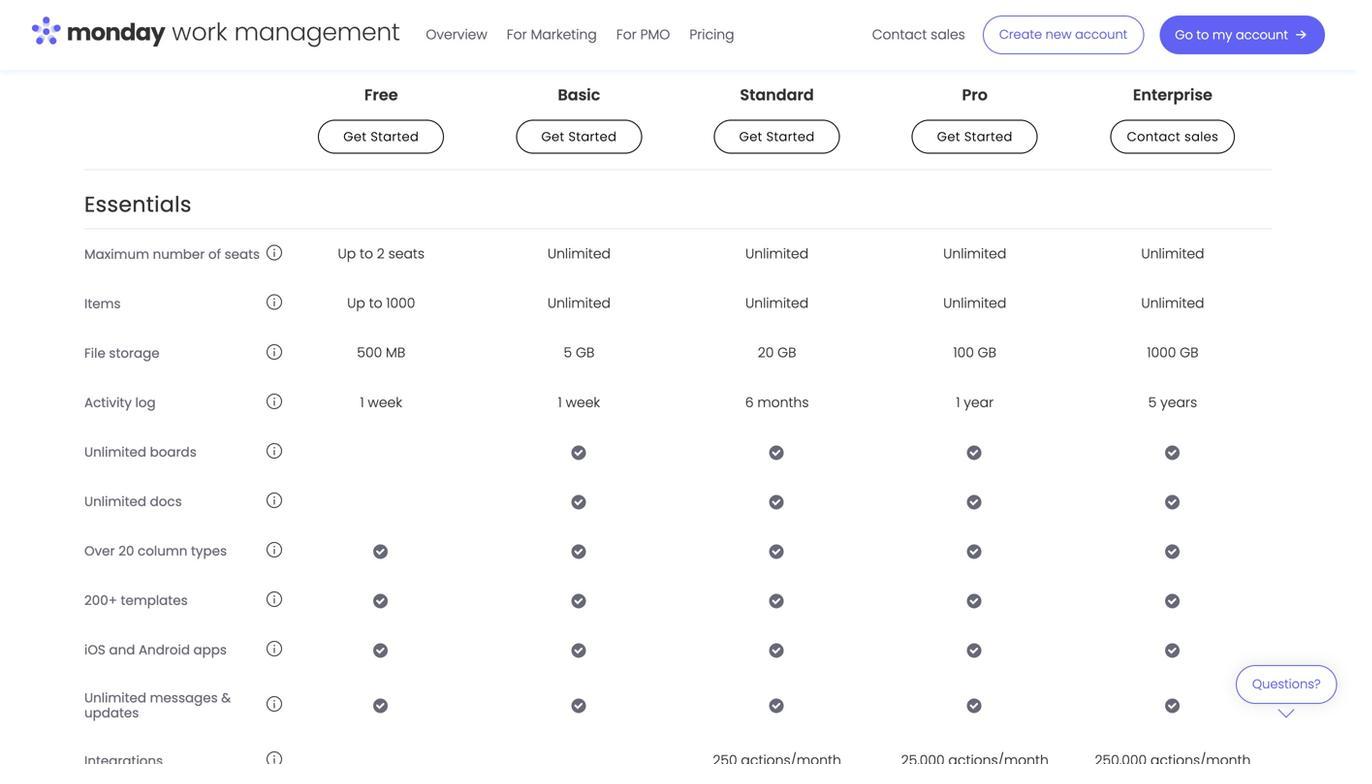 Task type: locate. For each thing, give the bounding box(es) containing it.
4 gb from the left
[[1181, 344, 1199, 362]]

2 get started button from the left
[[516, 120, 643, 154]]

1 week down 5 gb
[[558, 393, 601, 412]]

get for basic
[[542, 128, 565, 145]]

1 horizontal spatial 5
[[1149, 393, 1157, 412]]

to for my
[[1197, 26, 1210, 44]]

seats right 2
[[389, 245, 425, 264]]

file storage
[[84, 344, 160, 362]]

items
[[84, 295, 121, 313]]

contact inside main element
[[873, 25, 928, 44]]

1 horizontal spatial contact sales button
[[1111, 120, 1236, 154]]

1 horizontal spatial for
[[617, 25, 637, 44]]

get started button down standard
[[714, 120, 841, 154]]

4 started from the left
[[965, 128, 1013, 145]]

started for basic
[[569, 128, 617, 145]]

0 horizontal spatial contact
[[873, 25, 928, 44]]

2 info copy image from the top
[[267, 443, 282, 459]]

sales down enterprise
[[1185, 128, 1219, 145]]

5
[[564, 344, 572, 362], [1149, 393, 1157, 412]]

1 started from the left
[[371, 128, 419, 145]]

2 horizontal spatial 1
[[957, 393, 961, 412]]

pro
[[963, 84, 988, 106]]

get started down pro
[[938, 128, 1013, 145]]

storage
[[109, 344, 160, 362]]

4 get started button from the left
[[912, 120, 1039, 154]]

1 vertical spatial sales
[[1185, 128, 1219, 145]]

account inside 'go to my account' button
[[1237, 26, 1289, 44]]

over
[[84, 542, 115, 560]]

1000 gb
[[1148, 344, 1199, 362]]

ios and android apps
[[84, 641, 227, 659]]

pricing
[[690, 25, 735, 44]]

0 horizontal spatial 20
[[119, 542, 134, 560]]

android
[[139, 641, 190, 659]]

3 get from the left
[[740, 128, 763, 145]]

1 horizontal spatial sales
[[1185, 128, 1219, 145]]

for marketing
[[507, 25, 597, 44]]

for
[[507, 25, 527, 44], [617, 25, 637, 44]]

up up 500 on the left top
[[347, 294, 365, 313]]

0 horizontal spatial week
[[368, 393, 403, 412]]

info copy image for 200+ templates
[[267, 592, 282, 607]]

1 vertical spatial up
[[347, 294, 365, 313]]

0 vertical spatial contact
[[873, 25, 928, 44]]

20 up 6 months
[[758, 344, 774, 362]]

contact sales button up pro
[[863, 19, 976, 50]]

week down 5 gb
[[566, 393, 601, 412]]

and
[[109, 641, 135, 659]]

updates
[[84, 704, 139, 722]]

1 info copy image from the top
[[267, 245, 282, 261]]

1 horizontal spatial account
[[1237, 26, 1289, 44]]

0 horizontal spatial 5
[[564, 344, 572, 362]]

contact sales button down enterprise
[[1111, 120, 1236, 154]]

0 vertical spatial 5
[[564, 344, 572, 362]]

2 1 week from the left
[[558, 393, 601, 412]]

0 horizontal spatial 1000
[[386, 294, 416, 313]]

1 week down 500 mb
[[360, 393, 403, 412]]

get started button
[[318, 120, 444, 154], [516, 120, 643, 154], [714, 120, 841, 154], [912, 120, 1039, 154]]

for left marketing
[[507, 25, 527, 44]]

of
[[208, 245, 221, 263]]

get started button down free
[[318, 120, 444, 154]]

gb for 100 gb
[[978, 344, 997, 362]]

4 info copy image from the top
[[267, 592, 282, 607]]

2 for from the left
[[617, 25, 637, 44]]

1 vertical spatial 5
[[1149, 393, 1157, 412]]

account
[[1076, 26, 1128, 43], [1237, 26, 1289, 44]]

2 started from the left
[[569, 128, 617, 145]]

1 vertical spatial contact sales button
[[1111, 120, 1236, 154]]

contact sales
[[873, 25, 966, 44], [1128, 128, 1219, 145]]

5 info copy image from the top
[[267, 641, 282, 657]]

0 horizontal spatial 1 week
[[360, 393, 403, 412]]

overview link
[[416, 19, 497, 50]]

for marketing link
[[497, 19, 607, 50]]

3 get started from the left
[[740, 128, 815, 145]]

account inside create new account button
[[1076, 26, 1128, 43]]

3 1 from the left
[[957, 393, 961, 412]]

4 get started from the left
[[938, 128, 1013, 145]]

1 gb from the left
[[576, 344, 595, 362]]

over 20 column types
[[84, 542, 227, 560]]

1000 up 5 years
[[1148, 344, 1177, 362]]

2 info copy image from the top
[[267, 344, 282, 360]]

100
[[954, 344, 975, 362]]

get started button for pro
[[912, 120, 1039, 154]]

5 for 5 gb
[[564, 344, 572, 362]]

up for up to 2 seats
[[338, 245, 356, 264]]

pricing link
[[680, 19, 745, 50]]

1 for from the left
[[507, 25, 527, 44]]

5 gb
[[564, 344, 595, 362]]

1 horizontal spatial week
[[566, 393, 601, 412]]

20
[[758, 344, 774, 362], [119, 542, 134, 560]]

info copy image
[[267, 245, 282, 261], [267, 443, 282, 459], [267, 542, 282, 558], [267, 592, 282, 607], [267, 752, 282, 764]]

0 vertical spatial up
[[338, 245, 356, 264]]

2
[[377, 245, 385, 264]]

contact sales down enterprise
[[1128, 128, 1219, 145]]

1 horizontal spatial contact
[[1128, 128, 1181, 145]]

0 vertical spatial 1000
[[386, 294, 416, 313]]

for for for marketing
[[507, 25, 527, 44]]

to
[[1197, 26, 1210, 44], [360, 245, 373, 264], [369, 294, 383, 313]]

0 horizontal spatial 1
[[360, 393, 364, 412]]

seats for up to 2 seats
[[389, 245, 425, 264]]

info copy image for activity log
[[267, 394, 282, 409]]

to left 2
[[360, 245, 373, 264]]

account right new
[[1076, 26, 1128, 43]]

4 get from the left
[[938, 128, 961, 145]]

0 horizontal spatial contact sales button
[[863, 19, 976, 50]]

started down free
[[371, 128, 419, 145]]

3 get started button from the left
[[714, 120, 841, 154]]

for pmo
[[617, 25, 671, 44]]

go to my account
[[1176, 26, 1289, 44]]

to down 2
[[369, 294, 383, 313]]

to inside 'go to my account' button
[[1197, 26, 1210, 44]]

get started down basic
[[542, 128, 617, 145]]

contact
[[873, 25, 928, 44], [1128, 128, 1181, 145]]

1 get from the left
[[344, 128, 367, 145]]

to right the go
[[1197, 26, 1210, 44]]

to for 2
[[360, 245, 373, 264]]

started down standard
[[767, 128, 815, 145]]

for left the pmo
[[617, 25, 637, 44]]

2 get from the left
[[542, 128, 565, 145]]

sales
[[931, 25, 966, 44], [1185, 128, 1219, 145]]

seats right of
[[225, 245, 260, 263]]

mb
[[386, 344, 406, 362]]

info copy image for unlimited messages & updates
[[267, 696, 282, 712]]

0 vertical spatial 20
[[758, 344, 774, 362]]

2 get started from the left
[[542, 128, 617, 145]]

1 seats from the left
[[389, 245, 425, 264]]

account right my
[[1237, 26, 1289, 44]]

1 week
[[360, 393, 403, 412], [558, 393, 601, 412]]

pricing check image
[[1166, 445, 1181, 460], [572, 494, 587, 510], [968, 494, 983, 510], [1166, 494, 1181, 510], [572, 544, 587, 559], [1166, 544, 1181, 559], [374, 593, 389, 609], [572, 593, 587, 609], [770, 593, 785, 609], [968, 593, 983, 609], [1166, 593, 1181, 609], [770, 643, 785, 658], [1166, 643, 1181, 658], [374, 698, 389, 713], [770, 698, 785, 713]]

6 info copy image from the top
[[267, 696, 282, 712]]

main element
[[416, 0, 1326, 70]]

get
[[344, 128, 367, 145], [542, 128, 565, 145], [740, 128, 763, 145], [938, 128, 961, 145]]

2 week from the left
[[566, 393, 601, 412]]

unlimited
[[548, 245, 611, 264], [746, 245, 809, 264], [944, 245, 1007, 264], [1142, 245, 1205, 264], [548, 294, 611, 313], [746, 294, 809, 313], [944, 294, 1007, 313], [1142, 294, 1205, 313], [84, 443, 146, 461], [84, 493, 146, 511], [84, 689, 146, 707]]

0 vertical spatial contact sales
[[873, 25, 966, 44]]

months
[[758, 393, 809, 412]]

for inside for marketing link
[[507, 25, 527, 44]]

0 horizontal spatial sales
[[931, 25, 966, 44]]

get started button for basic
[[516, 120, 643, 154]]

1 horizontal spatial 1 week
[[558, 393, 601, 412]]

go to my account button
[[1160, 16, 1326, 54]]

up left 2
[[338, 245, 356, 264]]

1 horizontal spatial seats
[[389, 245, 425, 264]]

0 horizontal spatial account
[[1076, 26, 1128, 43]]

0 horizontal spatial seats
[[225, 245, 260, 263]]

1000 up mb
[[386, 294, 416, 313]]

0 vertical spatial contact sales button
[[863, 19, 976, 50]]

pricing check image
[[572, 445, 587, 460], [770, 445, 785, 460], [968, 445, 983, 460], [770, 494, 785, 510], [374, 544, 389, 559], [770, 544, 785, 559], [968, 544, 983, 559], [374, 643, 389, 658], [572, 643, 587, 658], [968, 643, 983, 658], [572, 698, 587, 713], [968, 698, 983, 713], [1166, 698, 1181, 713]]

1 week from the left
[[368, 393, 403, 412]]

started for standard
[[767, 128, 815, 145]]

1 get started from the left
[[344, 128, 419, 145]]

20 right "over"
[[119, 542, 134, 560]]

seats for maximum number of seats
[[225, 245, 260, 263]]

contact sales up pro
[[873, 25, 966, 44]]

standard
[[740, 84, 815, 106]]

3 gb from the left
[[978, 344, 997, 362]]

questions?
[[1253, 676, 1322, 693]]

ios
[[84, 641, 106, 659]]

3 info copy image from the top
[[267, 394, 282, 409]]

file
[[84, 344, 106, 362]]

6 months
[[746, 393, 809, 412]]

2 vertical spatial to
[[369, 294, 383, 313]]

activity log
[[84, 394, 156, 412]]

my
[[1213, 26, 1233, 44]]

3 started from the left
[[767, 128, 815, 145]]

4 info copy image from the top
[[267, 493, 282, 508]]

sales up pro
[[931, 25, 966, 44]]

500 mb
[[357, 344, 406, 362]]

contact sales button
[[863, 19, 976, 50], [1111, 120, 1236, 154]]

20 gb
[[758, 344, 797, 362]]

started down pro
[[965, 128, 1013, 145]]

0 horizontal spatial contact sales
[[873, 25, 966, 44]]

up to 2 seats
[[338, 245, 425, 264]]

3 info copy image from the top
[[267, 542, 282, 558]]

1
[[360, 393, 364, 412], [558, 393, 562, 412], [957, 393, 961, 412]]

2 seats from the left
[[225, 245, 260, 263]]

1 vertical spatial 1000
[[1148, 344, 1177, 362]]

get started down free
[[344, 128, 419, 145]]

1 get started button from the left
[[318, 120, 444, 154]]

get started button down pro
[[912, 120, 1039, 154]]

0 horizontal spatial for
[[507, 25, 527, 44]]

gb
[[576, 344, 595, 362], [778, 344, 797, 362], [978, 344, 997, 362], [1181, 344, 1199, 362]]

2 gb from the left
[[778, 344, 797, 362]]

1 year
[[957, 393, 994, 412]]

1 vertical spatial contact sales
[[1128, 128, 1219, 145]]

0 vertical spatial to
[[1197, 26, 1210, 44]]

get started button down basic
[[516, 120, 643, 154]]

started
[[371, 128, 419, 145], [569, 128, 617, 145], [767, 128, 815, 145], [965, 128, 1013, 145]]

week down 500 mb
[[368, 393, 403, 412]]

started for pro
[[965, 128, 1013, 145]]

years
[[1161, 393, 1198, 412]]

100 gb
[[954, 344, 997, 362]]

started down basic
[[569, 128, 617, 145]]

free
[[365, 84, 398, 106]]

1 horizontal spatial 1
[[558, 393, 562, 412]]

0 vertical spatial sales
[[931, 25, 966, 44]]

questions? button
[[1237, 665, 1338, 718]]

week
[[368, 393, 403, 412], [566, 393, 601, 412]]

create new account button
[[983, 16, 1145, 54]]

seats
[[389, 245, 425, 264], [225, 245, 260, 263]]

get started button for standard
[[714, 120, 841, 154]]

get started button for free
[[318, 120, 444, 154]]

1000
[[386, 294, 416, 313], [1148, 344, 1177, 362]]

for inside "for pmo" link
[[617, 25, 637, 44]]

get started for basic
[[542, 128, 617, 145]]

200+
[[84, 592, 117, 610]]

info copy image
[[267, 295, 282, 310], [267, 344, 282, 360], [267, 394, 282, 409], [267, 493, 282, 508], [267, 641, 282, 657], [267, 696, 282, 712]]

1 vertical spatial to
[[360, 245, 373, 264]]

types
[[191, 542, 227, 560]]

get started down standard
[[740, 128, 815, 145]]

up
[[338, 245, 356, 264], [347, 294, 365, 313]]

1 info copy image from the top
[[267, 295, 282, 310]]

get started
[[344, 128, 419, 145], [542, 128, 617, 145], [740, 128, 815, 145], [938, 128, 1013, 145]]

up to 1000
[[347, 294, 416, 313]]

contact sales button inside main element
[[863, 19, 976, 50]]



Task type: describe. For each thing, give the bounding box(es) containing it.
started for free
[[371, 128, 419, 145]]

for pmo link
[[607, 19, 680, 50]]

get started for standard
[[740, 128, 815, 145]]

info copy image for items
[[267, 295, 282, 310]]

get for free
[[344, 128, 367, 145]]

info copy image for unlimited docs
[[267, 493, 282, 508]]

create
[[1000, 26, 1043, 43]]

monday.com work management image
[[31, 13, 401, 53]]

essentials
[[84, 190, 192, 219]]

info copy image for ios and android apps
[[267, 641, 282, 657]]

1 horizontal spatial 1000
[[1148, 344, 1177, 362]]

unlimited inside unlimited messages & updates
[[84, 689, 146, 707]]

core image
[[84, 132, 353, 181]]

gb for 20 gb
[[778, 344, 797, 362]]

gb for 1000 gb
[[1181, 344, 1199, 362]]

messages
[[150, 689, 218, 707]]

info copy image for file storage
[[267, 344, 282, 360]]

1 horizontal spatial 20
[[758, 344, 774, 362]]

info copy image for unlimited boards
[[267, 443, 282, 459]]

1 vertical spatial contact
[[1128, 128, 1181, 145]]

pmo
[[641, 25, 671, 44]]

200+ templates
[[84, 592, 188, 610]]

basic
[[558, 84, 601, 106]]

up for up to 1000
[[347, 294, 365, 313]]

1 1 week from the left
[[360, 393, 403, 412]]

for for for pmo
[[617, 25, 637, 44]]

info copy image for over 20 column types
[[267, 542, 282, 558]]

&
[[221, 689, 231, 707]]

year
[[964, 393, 994, 412]]

number
[[153, 245, 205, 263]]

activity
[[84, 394, 132, 412]]

column
[[138, 542, 188, 560]]

enterprise
[[1134, 84, 1213, 106]]

boards
[[150, 443, 197, 461]]

unlimited messages & updates
[[84, 689, 231, 722]]

5 for 5 years
[[1149, 393, 1157, 412]]

go
[[1176, 26, 1194, 44]]

1 vertical spatial 20
[[119, 542, 134, 560]]

docs
[[150, 493, 182, 511]]

sales inside main element
[[931, 25, 966, 44]]

gb for 5 gb
[[576, 344, 595, 362]]

1 horizontal spatial contact sales
[[1128, 128, 1219, 145]]

2 1 from the left
[[558, 393, 562, 412]]

info copy image for maximum number of seats
[[267, 245, 282, 261]]

new
[[1046, 26, 1072, 43]]

1 1 from the left
[[360, 393, 364, 412]]

contact sales inside main element
[[873, 25, 966, 44]]

6
[[746, 393, 754, 412]]

to for 1000
[[369, 294, 383, 313]]

maximum
[[84, 245, 149, 263]]

get for standard
[[740, 128, 763, 145]]

templates
[[121, 592, 188, 610]]

marketing
[[531, 25, 597, 44]]

create new account
[[1000, 26, 1128, 43]]

5 years
[[1149, 393, 1198, 412]]

apps
[[194, 641, 227, 659]]

unlimited docs
[[84, 493, 182, 511]]

get started for pro
[[938, 128, 1013, 145]]

get started for free
[[344, 128, 419, 145]]

maximum number of seats
[[84, 245, 260, 263]]

overview
[[426, 25, 488, 44]]

log
[[135, 394, 156, 412]]

5 info copy image from the top
[[267, 752, 282, 764]]

unlimited boards
[[84, 443, 197, 461]]

get for pro
[[938, 128, 961, 145]]

500
[[357, 344, 382, 362]]



Task type: vqa. For each thing, say whether or not it's contained in the screenshot.
startup
no



